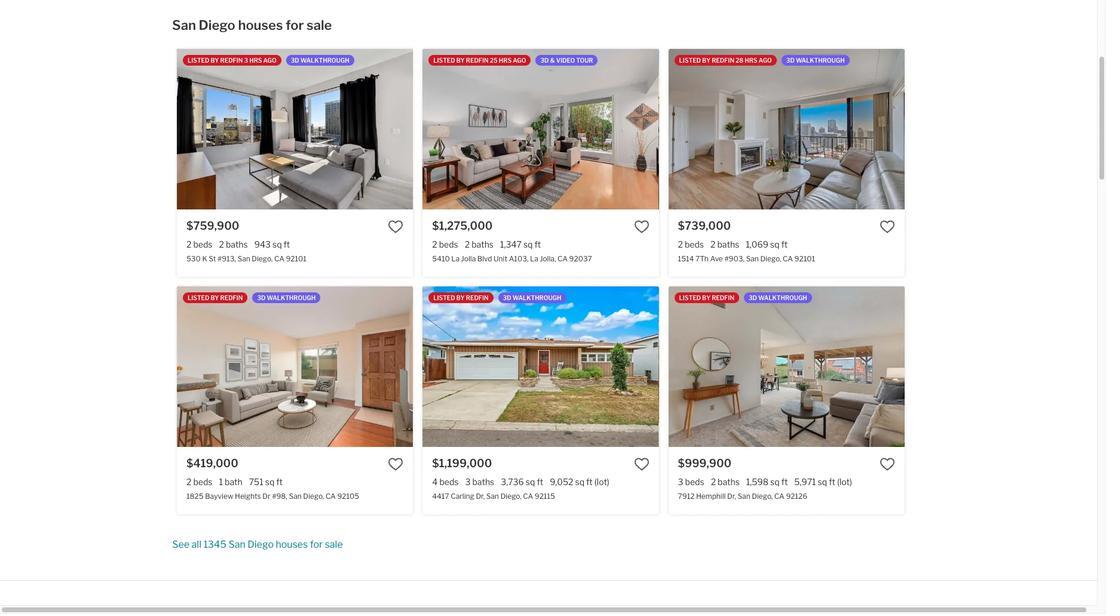 Task type: describe. For each thing, give the bounding box(es) containing it.
unit
[[494, 255, 507, 264]]

1,347
[[500, 239, 522, 250]]

listed by redfin 25 hrs ago
[[433, 57, 526, 64]]

redfin for $419,000
[[220, 295, 243, 302]]

listed for $999,900
[[679, 295, 701, 302]]

28
[[736, 57, 743, 64]]

1825 bayview heights dr #98, san diego, ca 92105
[[186, 492, 359, 501]]

diego, down 943
[[252, 255, 273, 264]]

listed by redfin for $419,000
[[188, 295, 243, 302]]

$1,275,000
[[432, 220, 493, 232]]

$999,900
[[678, 458, 732, 470]]

25
[[490, 57, 498, 64]]

video
[[556, 57, 575, 64]]

3d walkthrough for $1,199,000
[[503, 295, 561, 302]]

ft for $1,275,000
[[535, 239, 541, 250]]

2 beds for $759,900
[[186, 239, 212, 250]]

2 photo of 7912 hemphill dr, san diego, ca 92126 image from the left
[[905, 287, 1106, 447]]

ago for $739,000
[[759, 57, 772, 64]]

2 photo of 530 k st #913, san diego, ca 92101 image from the left
[[413, 49, 649, 210]]

751
[[249, 477, 263, 487]]

3d for $999,900
[[749, 295, 757, 302]]

a103,
[[509, 255, 529, 264]]

3 baths
[[465, 477, 494, 487]]

carling
[[451, 492, 474, 501]]

(lot) for $999,900
[[837, 477, 852, 487]]

0 vertical spatial for
[[286, 17, 304, 33]]

1 photo of 4417 carling dr, san diego, ca 92115 image from the left
[[423, 287, 659, 447]]

listed for $739,000
[[679, 57, 701, 64]]

2 up 530
[[186, 239, 191, 250]]

5410 la jolla blvd unit a103, la jolla, ca 92037
[[432, 255, 592, 264]]

5,971 sq ft (lot)
[[794, 477, 852, 487]]

bayview
[[205, 492, 233, 501]]

3 beds
[[678, 477, 704, 487]]

bath
[[225, 477, 242, 487]]

#903,
[[725, 255, 745, 264]]

redfin for $1,275,000
[[466, 57, 489, 64]]

by for $1,275,000
[[456, 57, 465, 64]]

favorite button image for $759,900
[[388, 219, 404, 235]]

listed by redfin for $1,199,000
[[433, 295, 489, 302]]

sq for $999,900
[[770, 477, 780, 487]]

3d for $1,275,000
[[541, 57, 549, 64]]

92115
[[535, 492, 555, 501]]

sq right 5,971
[[818, 477, 827, 487]]

2 up 5410
[[432, 239, 437, 250]]

3 for 3 beds
[[678, 477, 683, 487]]

1 la from the left
[[451, 255, 460, 264]]

3d walkthrough for $419,000
[[257, 295, 316, 302]]

hrs for $759,900
[[249, 57, 262, 64]]

1 vertical spatial houses
[[276, 540, 308, 551]]

530
[[186, 255, 201, 264]]

2 photo of 5410 la jolla blvd unit a103, la jolla, ca 92037 image from the left
[[659, 49, 895, 210]]

2 up ave
[[711, 239, 716, 250]]

3d & video tour
[[541, 57, 593, 64]]

favorite button image for $1,275,000
[[634, 219, 649, 235]]

1514
[[678, 255, 694, 264]]

sq right 9,052
[[575, 477, 584, 487]]

sq for $1,275,000
[[523, 239, 533, 250]]

by for $999,900
[[702, 295, 711, 302]]

san right #913,
[[238, 255, 250, 264]]

san diego houses for sale
[[172, 17, 332, 33]]

3,736
[[501, 477, 524, 487]]

walkthrough for $419,000
[[267, 295, 316, 302]]

2 baths for $1,275,000
[[465, 239, 494, 250]]

redfin for $999,900
[[712, 295, 734, 302]]

9,052
[[550, 477, 573, 487]]

2 photo of 1825 bayview heights dr #98, san diego, ca 92105 image from the left
[[413, 287, 649, 447]]

1 vertical spatial sale
[[325, 540, 343, 551]]

beds for $999,900
[[685, 477, 704, 487]]

3 for 3 baths
[[465, 477, 471, 487]]

hrs for $739,000
[[745, 57, 757, 64]]

ca left 92126
[[774, 492, 785, 501]]

sq for $759,900
[[272, 239, 282, 250]]

redfin for $759,900
[[220, 57, 243, 64]]

92105
[[337, 492, 359, 501]]

favorite button image for $1,199,000
[[634, 457, 649, 473]]

baths for $1,275,000
[[472, 239, 494, 250]]

baths for $759,900
[[226, 239, 248, 250]]

ft for $1,199,000
[[537, 477, 543, 487]]

92101 for $739,000
[[795, 255, 815, 264]]

1345
[[203, 540, 226, 551]]

943 sq ft
[[254, 239, 290, 250]]

san up listed by redfin 3 hrs ago
[[172, 17, 196, 33]]

1825
[[186, 492, 204, 501]]

5,971
[[794, 477, 816, 487]]

92101 for $759,900
[[286, 255, 307, 264]]

ft right 5,971
[[829, 477, 835, 487]]

0 horizontal spatial diego
[[199, 17, 235, 33]]

walkthrough for $759,900
[[301, 57, 349, 64]]

1,069
[[746, 239, 768, 250]]

7912 hemphill dr, san diego, ca 92126
[[678, 492, 807, 501]]

1 photo of 5410 la jolla blvd unit a103, la jolla, ca 92037 image from the left
[[423, 49, 659, 210]]

2 up #913,
[[219, 239, 224, 250]]

2 photo of 1514 7th ave #903, san diego, ca 92101 image from the left
[[905, 49, 1106, 210]]

see all 1345 san diego houses for sale
[[172, 540, 343, 551]]

favorite button checkbox for $1,199,000
[[634, 457, 649, 473]]

4 beds
[[432, 477, 459, 487]]

walkthrough for $739,000
[[796, 57, 845, 64]]

ago for $759,900
[[263, 57, 277, 64]]

redfin for $1,199,000
[[466, 295, 489, 302]]

$419,000
[[186, 458, 238, 470]]

ca left 92105
[[326, 492, 336, 501]]

4417 carling dr, san diego, ca 92115
[[432, 492, 555, 501]]

0 vertical spatial houses
[[238, 17, 283, 33]]

2 la from the left
[[530, 255, 538, 264]]

san right 1345
[[229, 540, 245, 551]]

listed by redfin 3 hrs ago
[[188, 57, 277, 64]]

see
[[172, 540, 190, 551]]

2 baths for $759,900
[[219, 239, 248, 250]]

3,736 sq ft
[[501, 477, 543, 487]]

st
[[209, 255, 216, 264]]

ft right 9,052
[[586, 477, 593, 487]]

2 up hemphill
[[711, 477, 716, 487]]

walkthrough for $999,900
[[758, 295, 807, 302]]

#913,
[[217, 255, 236, 264]]

walkthrough for $1,199,000
[[513, 295, 561, 302]]

7th
[[696, 255, 709, 264]]

1 photo of 530 k st #913, san diego, ca 92101 image from the left
[[177, 49, 413, 210]]

1 vertical spatial diego
[[248, 540, 274, 551]]

92126
[[786, 492, 807, 501]]

4
[[432, 477, 438, 487]]

1,069 sq ft
[[746, 239, 788, 250]]



Task type: vqa. For each thing, say whether or not it's contained in the screenshot.


Task type: locate. For each thing, give the bounding box(es) containing it.
redfin left "28"
[[712, 57, 734, 64]]

1 ago from the left
[[263, 57, 277, 64]]

1 horizontal spatial (lot)
[[837, 477, 852, 487]]

0 horizontal spatial la
[[451, 255, 460, 264]]

san down 1,598 at the right bottom of the page
[[738, 492, 750, 501]]

ca right jolla,
[[558, 255, 568, 264]]

2 baths for $999,900
[[711, 477, 740, 487]]

3d walkthrough for $739,000
[[786, 57, 845, 64]]

photo of 1825 bayview heights dr #98, san diego, ca 92105 image
[[177, 287, 413, 447], [413, 287, 649, 447]]

ago right "28"
[[759, 57, 772, 64]]

hrs for $1,275,000
[[499, 57, 512, 64]]

9,052 sq ft (lot)
[[550, 477, 609, 487]]

ca
[[274, 255, 284, 264], [558, 255, 568, 264], [783, 255, 793, 264], [326, 492, 336, 501], [523, 492, 533, 501], [774, 492, 785, 501]]

diego up listed by redfin 3 hrs ago
[[199, 17, 235, 33]]

san down 3 baths
[[486, 492, 499, 501]]

beds
[[193, 239, 212, 250], [439, 239, 458, 250], [685, 239, 704, 250], [193, 477, 212, 487], [439, 477, 459, 487], [685, 477, 704, 487]]

3d for $739,000
[[786, 57, 795, 64]]

favorite button checkbox for $419,000
[[388, 457, 404, 473]]

ago
[[263, 57, 277, 64], [513, 57, 526, 64], [759, 57, 772, 64]]

3d walkthrough for $999,900
[[749, 295, 807, 302]]

2 ago from the left
[[513, 57, 526, 64]]

listed for $1,199,000
[[433, 295, 455, 302]]

beds for $1,275,000
[[439, 239, 458, 250]]

favorite button checkbox for $739,000
[[880, 219, 895, 235]]

beds up the 7th
[[685, 239, 704, 250]]

la left "jolla"
[[451, 255, 460, 264]]

beds for $759,900
[[193, 239, 212, 250]]

redfin down san diego houses for sale
[[220, 57, 243, 64]]

san down 1,069
[[746, 255, 759, 264]]

sq for $419,000
[[265, 477, 274, 487]]

beds for $419,000
[[193, 477, 212, 487]]

1 horizontal spatial diego
[[248, 540, 274, 551]]

listed by redfin down "jolla"
[[433, 295, 489, 302]]

redfin down ave
[[712, 295, 734, 302]]

diego, down 1,598 sq ft
[[752, 492, 773, 501]]

3d for $759,900
[[291, 57, 299, 64]]

3 ago from the left
[[759, 57, 772, 64]]

2 92101 from the left
[[795, 255, 815, 264]]

baths up 530 k st #913, san diego, ca 92101
[[226, 239, 248, 250]]

redfin down blvd
[[466, 295, 489, 302]]

by down the 7th
[[702, 295, 711, 302]]

baths
[[226, 239, 248, 250], [472, 239, 494, 250], [717, 239, 739, 250], [472, 477, 494, 487], [718, 477, 740, 487]]

2 up 1825 at the bottom left
[[186, 477, 191, 487]]

by
[[211, 57, 219, 64], [456, 57, 465, 64], [702, 57, 711, 64], [211, 295, 219, 302], [456, 295, 465, 302], [702, 295, 711, 302]]

3d walkthrough
[[291, 57, 349, 64], [786, 57, 845, 64], [257, 295, 316, 302], [503, 295, 561, 302], [749, 295, 807, 302]]

by down san diego houses for sale
[[211, 57, 219, 64]]

ft for $999,900
[[781, 477, 788, 487]]

1 horizontal spatial listed by redfin
[[433, 295, 489, 302]]

2 (lot) from the left
[[837, 477, 852, 487]]

3d
[[291, 57, 299, 64], [541, 57, 549, 64], [786, 57, 795, 64], [257, 295, 266, 302], [503, 295, 511, 302], [749, 295, 757, 302]]

beds up 1825 at the bottom left
[[193, 477, 212, 487]]

2 baths up ave
[[711, 239, 739, 250]]

sq right 1,069
[[770, 239, 780, 250]]

la left jolla,
[[530, 255, 538, 264]]

ft
[[284, 239, 290, 250], [535, 239, 541, 250], [781, 239, 788, 250], [276, 477, 283, 487], [537, 477, 543, 487], [586, 477, 593, 487], [781, 477, 788, 487], [829, 477, 835, 487]]

ca down 3,736 sq ft
[[523, 492, 533, 501]]

1 92101 from the left
[[286, 255, 307, 264]]

baths up blvd
[[472, 239, 494, 250]]

baths for $999,900
[[718, 477, 740, 487]]

1 horizontal spatial la
[[530, 255, 538, 264]]

1 horizontal spatial favorite button image
[[634, 457, 649, 473]]

hrs right 25
[[499, 57, 512, 64]]

sq for $1,199,000
[[526, 477, 535, 487]]

sq for $739,000
[[770, 239, 780, 250]]

diego
[[199, 17, 235, 33], [248, 540, 274, 551]]

$1,199,000
[[432, 458, 492, 470]]

92037
[[569, 255, 592, 264]]

2 horizontal spatial 3
[[678, 477, 683, 487]]

diego, down 3,736
[[501, 492, 522, 501]]

photo of 4417 carling dr, san diego, ca 92115 image
[[423, 287, 659, 447], [659, 287, 895, 447]]

jolla,
[[540, 255, 556, 264]]

sq right 1,598 at the right bottom of the page
[[770, 477, 780, 487]]

943
[[254, 239, 271, 250]]

3 down san diego houses for sale
[[244, 57, 248, 64]]

3d down 530 k st #913, san diego, ca 92101
[[257, 295, 266, 302]]

blvd
[[477, 255, 492, 264]]

houses up listed by redfin 3 hrs ago
[[238, 17, 283, 33]]

ft for $759,900
[[284, 239, 290, 250]]

1,598
[[746, 477, 769, 487]]

by for $1,199,000
[[456, 295, 465, 302]]

751 sq ft
[[249, 477, 283, 487]]

sq right 3,736
[[526, 477, 535, 487]]

redfin for $739,000
[[712, 57, 734, 64]]

sq
[[272, 239, 282, 250], [523, 239, 533, 250], [770, 239, 780, 250], [265, 477, 274, 487], [526, 477, 535, 487], [575, 477, 584, 487], [770, 477, 780, 487], [818, 477, 827, 487]]

2 listed by redfin from the left
[[433, 295, 489, 302]]

beds for $739,000
[[685, 239, 704, 250]]

2 up 1514
[[678, 239, 683, 250]]

ago for $1,275,000
[[513, 57, 526, 64]]

dr, down 3 baths
[[476, 492, 485, 501]]

ft for $739,000
[[781, 239, 788, 250]]

2 baths for $739,000
[[711, 239, 739, 250]]

all
[[192, 540, 201, 551]]

by down st
[[211, 295, 219, 302]]

3d walkthrough for $759,900
[[291, 57, 349, 64]]

1 horizontal spatial hrs
[[499, 57, 512, 64]]

3d for $1,199,000
[[503, 295, 511, 302]]

baths for $1,199,000
[[472, 477, 494, 487]]

2 horizontal spatial listed by redfin
[[679, 295, 734, 302]]

7912
[[678, 492, 695, 501]]

0 horizontal spatial dr,
[[476, 492, 485, 501]]

3d left &
[[541, 57, 549, 64]]

baths up #903, at the top
[[717, 239, 739, 250]]

2 photo of 4417 carling dr, san diego, ca 92115 image from the left
[[659, 287, 895, 447]]

beds up 7912
[[685, 477, 704, 487]]

listed by redfin for $999,900
[[679, 295, 734, 302]]

ft for $419,000
[[276, 477, 283, 487]]

heights
[[235, 492, 261, 501]]

3d down 1514 7th ave #903, san diego, ca 92101 on the right
[[749, 295, 757, 302]]

listed by redfin
[[188, 295, 243, 302], [433, 295, 489, 302], [679, 295, 734, 302]]

listed by redfin 28 hrs ago
[[679, 57, 772, 64]]

san right "#98,"
[[289, 492, 302, 501]]

houses down "#98,"
[[276, 540, 308, 551]]

ca down 943 sq ft
[[274, 255, 284, 264]]

92101
[[286, 255, 307, 264], [795, 255, 815, 264]]

ago down san diego houses for sale
[[263, 57, 277, 64]]

favorite button checkbox for $999,900
[[880, 457, 895, 473]]

ave
[[710, 255, 723, 264]]

#98,
[[272, 492, 287, 501]]

1
[[219, 477, 223, 487]]

sq right 751
[[265, 477, 274, 487]]

dr, right hemphill
[[727, 492, 736, 501]]

2 beds up 1514
[[678, 239, 704, 250]]

2 beds up the k
[[186, 239, 212, 250]]

listed for $1,275,000
[[433, 57, 455, 64]]

3 up carling
[[465, 477, 471, 487]]

favorite button image
[[880, 219, 895, 235], [388, 457, 404, 473], [634, 457, 649, 473]]

1 horizontal spatial favorite button image
[[634, 219, 649, 235]]

dr
[[263, 492, 270, 501]]

ft right 1,069
[[781, 239, 788, 250]]

houses
[[238, 17, 283, 33], [276, 540, 308, 551]]

4417
[[432, 492, 449, 501]]

diego,
[[252, 255, 273, 264], [760, 255, 781, 264], [303, 492, 324, 501], [501, 492, 522, 501], [752, 492, 773, 501]]

1 photo of 7912 hemphill dr, san diego, ca 92126 image from the left
[[668, 287, 905, 447]]

2
[[186, 239, 191, 250], [219, 239, 224, 250], [432, 239, 437, 250], [465, 239, 470, 250], [678, 239, 683, 250], [711, 239, 716, 250], [186, 477, 191, 487], [711, 477, 716, 487]]

1,598 sq ft
[[746, 477, 788, 487]]

5410
[[432, 255, 450, 264]]

1514 7th ave #903, san diego, ca 92101
[[678, 255, 815, 264]]

0 horizontal spatial (lot)
[[594, 477, 609, 487]]

0 horizontal spatial listed by redfin
[[188, 295, 243, 302]]

ft right 943
[[284, 239, 290, 250]]

favorite button image for $739,000
[[880, 219, 895, 235]]

listed for $419,000
[[188, 295, 209, 302]]

hrs down san diego houses for sale
[[249, 57, 262, 64]]

2 horizontal spatial favorite button image
[[880, 457, 895, 473]]

hrs
[[249, 57, 262, 64], [499, 57, 512, 64], [745, 57, 757, 64]]

1 hrs from the left
[[249, 57, 262, 64]]

ft up the 92115
[[537, 477, 543, 487]]

favorite button checkbox
[[634, 219, 649, 235], [388, 457, 404, 473], [634, 457, 649, 473]]

1 dr, from the left
[[476, 492, 485, 501]]

photo of 5410 la jolla blvd unit a103, la jolla, ca 92037 image
[[423, 49, 659, 210], [659, 49, 895, 210]]

3
[[244, 57, 248, 64], [465, 477, 471, 487], [678, 477, 683, 487]]

ca down 1,069 sq ft
[[783, 255, 793, 264]]

listed by redfin down st
[[188, 295, 243, 302]]

beds up 5410
[[439, 239, 458, 250]]

1 horizontal spatial for
[[310, 540, 323, 551]]

dr, for $999,900
[[727, 492, 736, 501]]

favorite button checkbox for $1,275,000
[[634, 219, 649, 235]]

ft up 92126
[[781, 477, 788, 487]]

0 horizontal spatial favorite button image
[[388, 457, 404, 473]]

2 baths up #913,
[[219, 239, 248, 250]]

hrs right "28"
[[745, 57, 757, 64]]

1 horizontal spatial dr,
[[727, 492, 736, 501]]

beds right 4
[[439, 477, 459, 487]]

(lot) right 5,971
[[837, 477, 852, 487]]

3d down 5410 la jolla blvd unit a103, la jolla, ca 92037
[[503, 295, 511, 302]]

0 horizontal spatial 3
[[244, 57, 248, 64]]

3d down san diego houses for sale
[[291, 57, 299, 64]]

dr, for $1,199,000
[[476, 492, 485, 501]]

hemphill
[[696, 492, 726, 501]]

sq right 1,347
[[523, 239, 533, 250]]

ft up "#98,"
[[276, 477, 283, 487]]

2 beds for $1,275,000
[[432, 239, 458, 250]]

&
[[550, 57, 555, 64]]

1 photo of 1514 7th ave #903, san diego, ca 92101 image from the left
[[668, 49, 905, 210]]

favorite button checkbox for $759,900
[[388, 219, 404, 235]]

2 horizontal spatial hrs
[[745, 57, 757, 64]]

by left "28"
[[702, 57, 711, 64]]

for
[[286, 17, 304, 33], [310, 540, 323, 551]]

0 horizontal spatial ago
[[263, 57, 277, 64]]

redfin down #913,
[[220, 295, 243, 302]]

by left 25
[[456, 57, 465, 64]]

3d for $419,000
[[257, 295, 266, 302]]

1 photo of 1825 bayview heights dr #98, san diego, ca 92105 image from the left
[[177, 287, 413, 447]]

0 horizontal spatial hrs
[[249, 57, 262, 64]]

diego, down 1,069 sq ft
[[760, 255, 781, 264]]

2 hrs from the left
[[499, 57, 512, 64]]

la
[[451, 255, 460, 264], [530, 255, 538, 264]]

3 listed by redfin from the left
[[679, 295, 734, 302]]

3d right "28"
[[786, 57, 795, 64]]

baths up 4417 carling dr, san diego, ca 92115
[[472, 477, 494, 487]]

photo of 1514 7th ave #903, san diego, ca 92101 image
[[668, 49, 905, 210], [905, 49, 1106, 210]]

0 horizontal spatial for
[[286, 17, 304, 33]]

dr,
[[476, 492, 485, 501], [727, 492, 736, 501]]

listed
[[188, 57, 209, 64], [433, 57, 455, 64], [679, 57, 701, 64], [188, 295, 209, 302], [433, 295, 455, 302], [679, 295, 701, 302]]

photo of 530 k st #913, san diego, ca 92101 image
[[177, 49, 413, 210], [413, 49, 649, 210]]

2 dr, from the left
[[727, 492, 736, 501]]

diego right 1345
[[248, 540, 274, 551]]

3 hrs from the left
[[745, 57, 757, 64]]

(lot) right 9,052
[[594, 477, 609, 487]]

$739,000
[[678, 220, 731, 232]]

1 vertical spatial for
[[310, 540, 323, 551]]

jolla
[[461, 255, 476, 264]]

by for $739,000
[[702, 57, 711, 64]]

tour
[[576, 57, 593, 64]]

0 vertical spatial sale
[[307, 17, 332, 33]]

2 baths up blvd
[[465, 239, 494, 250]]

photo of 7912 hemphill dr, san diego, ca 92126 image
[[668, 287, 905, 447], [905, 287, 1106, 447]]

by for $759,900
[[211, 57, 219, 64]]

by down "jolla"
[[456, 295, 465, 302]]

1 horizontal spatial 3
[[465, 477, 471, 487]]

1 listed by redfin from the left
[[188, 295, 243, 302]]

1,347 sq ft
[[500, 239, 541, 250]]

2 beds up 1825 at the bottom left
[[186, 477, 212, 487]]

favorite button image for $419,000
[[388, 457, 404, 473]]

ago right 25
[[513, 57, 526, 64]]

1 bath
[[219, 477, 242, 487]]

listed by redfin down the 7th
[[679, 295, 734, 302]]

$759,900
[[186, 220, 239, 232]]

1 horizontal spatial ago
[[513, 57, 526, 64]]

baths for $739,000
[[717, 239, 739, 250]]

2 horizontal spatial ago
[[759, 57, 772, 64]]

2 up "jolla"
[[465, 239, 470, 250]]

redfin left 25
[[466, 57, 489, 64]]

baths up 7912 hemphill dr, san diego, ca 92126
[[718, 477, 740, 487]]

k
[[202, 255, 207, 264]]

ft up jolla,
[[535, 239, 541, 250]]

favorite button checkbox
[[388, 219, 404, 235], [880, 219, 895, 235], [880, 457, 895, 473]]

beds up the k
[[193, 239, 212, 250]]

0 vertical spatial diego
[[199, 17, 235, 33]]

redfin
[[220, 57, 243, 64], [466, 57, 489, 64], [712, 57, 734, 64], [220, 295, 243, 302], [466, 295, 489, 302], [712, 295, 734, 302]]

favorite button image for $999,900
[[880, 457, 895, 473]]

(lot)
[[594, 477, 609, 487], [837, 477, 852, 487]]

0 horizontal spatial favorite button image
[[388, 219, 404, 235]]

530 k st #913, san diego, ca 92101
[[186, 255, 307, 264]]

0 horizontal spatial 92101
[[286, 255, 307, 264]]

2 beds up 5410
[[432, 239, 458, 250]]

2 horizontal spatial favorite button image
[[880, 219, 895, 235]]

2 beds for $739,000
[[678, 239, 704, 250]]

sq right 943
[[272, 239, 282, 250]]

favorite button image
[[388, 219, 404, 235], [634, 219, 649, 235], [880, 457, 895, 473]]

beds for $1,199,000
[[439, 477, 459, 487]]

sale
[[307, 17, 332, 33], [325, 540, 343, 551]]

(lot) for $1,199,000
[[594, 477, 609, 487]]

1 horizontal spatial 92101
[[795, 255, 815, 264]]

by for $419,000
[[211, 295, 219, 302]]

2 beds for $419,000
[[186, 477, 212, 487]]

diego, right "#98,"
[[303, 492, 324, 501]]

listed for $759,900
[[188, 57, 209, 64]]

walkthrough
[[301, 57, 349, 64], [796, 57, 845, 64], [267, 295, 316, 302], [513, 295, 561, 302], [758, 295, 807, 302]]

1 (lot) from the left
[[594, 477, 609, 487]]

2 baths up hemphill
[[711, 477, 740, 487]]

3 up 7912
[[678, 477, 683, 487]]



